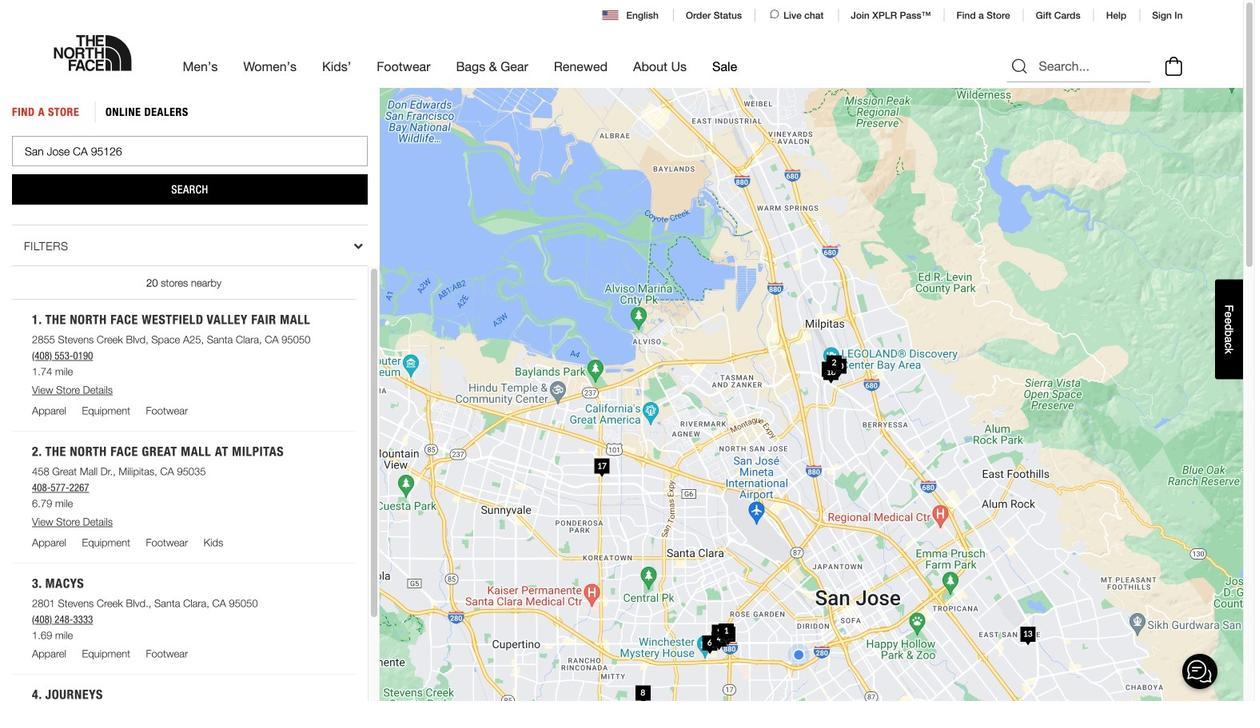 Task type: describe. For each thing, give the bounding box(es) containing it.
Search search field
[[1007, 50, 1151, 82]]

search all image
[[1010, 57, 1030, 76]]



Task type: vqa. For each thing, say whether or not it's contained in the screenshot.
the /
no



Task type: locate. For each thing, give the bounding box(es) containing it.
the north face home page image
[[54, 35, 132, 71]]

view cart image
[[1162, 54, 1187, 78]]



